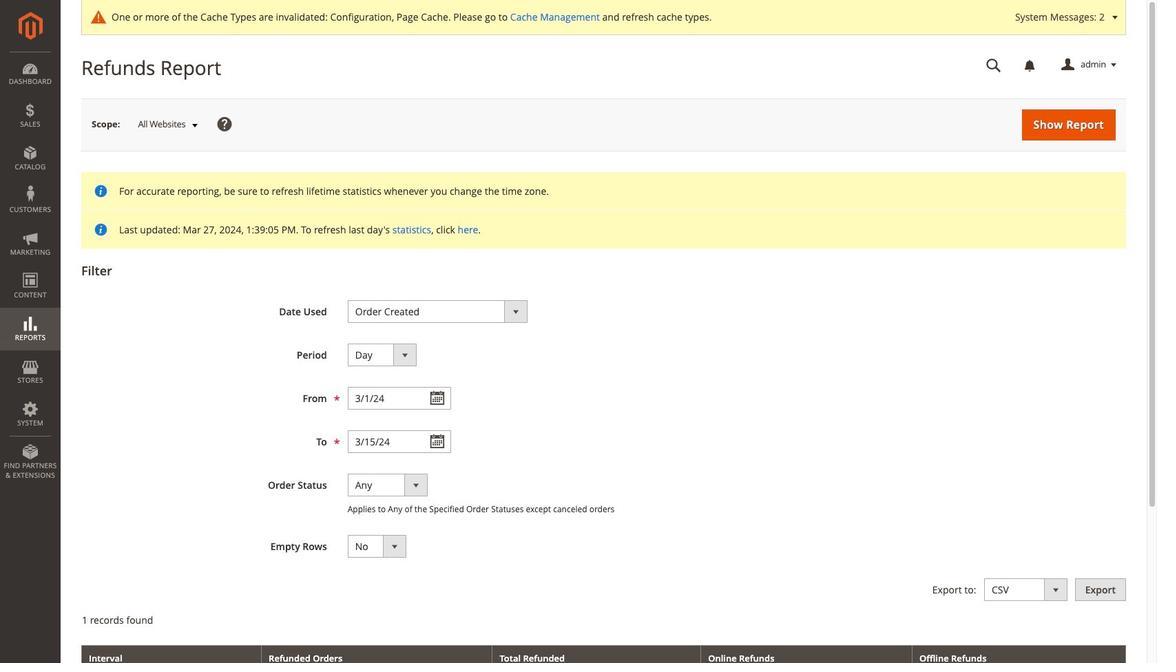 Task type: describe. For each thing, give the bounding box(es) containing it.
magento admin panel image
[[18, 12, 42, 40]]



Task type: locate. For each thing, give the bounding box(es) containing it.
None text field
[[348, 387, 451, 410], [348, 431, 451, 453], [348, 387, 451, 410], [348, 431, 451, 453]]

menu bar
[[0, 52, 61, 487]]

None text field
[[977, 53, 1011, 77]]



